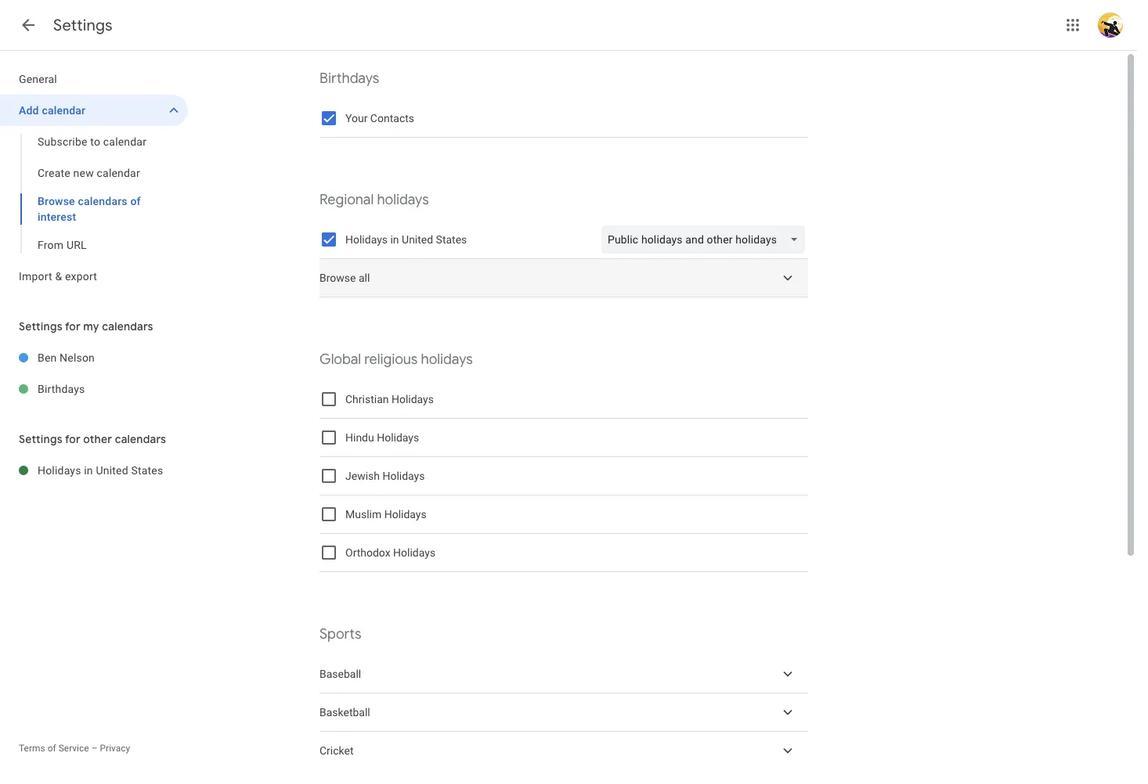 Task type: describe. For each thing, give the bounding box(es) containing it.
terms
[[19, 743, 45, 754]]

all
[[359, 272, 370, 284]]

religious
[[365, 351, 418, 369]]

subscribe to calendar
[[38, 136, 147, 148]]

1 horizontal spatial holidays in united states
[[345, 233, 467, 246]]

privacy link
[[100, 743, 130, 754]]

settings heading
[[53, 16, 113, 35]]

ben nelson tree item
[[0, 342, 188, 374]]

settings for settings for other calendars
[[19, 432, 62, 447]]

0 vertical spatial holidays
[[377, 191, 429, 209]]

interest
[[38, 211, 76, 223]]

settings for settings
[[53, 16, 113, 35]]

christian
[[345, 393, 389, 406]]

jewish holidays
[[345, 470, 425, 483]]

general
[[19, 73, 57, 85]]

–
[[91, 743, 98, 754]]

christian holidays
[[345, 393, 434, 406]]

nelson
[[60, 352, 95, 364]]

browse for browse all
[[320, 272, 356, 284]]

basketball tree item
[[320, 694, 808, 732]]

1 vertical spatial of
[[48, 743, 56, 754]]

orthodox holidays
[[345, 547, 436, 559]]

calendar for create new calendar
[[97, 167, 140, 179]]

holidays up the all
[[345, 233, 388, 246]]

0 vertical spatial birthdays
[[320, 70, 379, 88]]

calendars for my
[[102, 320, 153, 334]]

0 vertical spatial states
[[436, 233, 467, 246]]

settings for my calendars
[[19, 320, 153, 334]]

settings for my calendars tree
[[0, 342, 188, 405]]

subscribe
[[38, 136, 87, 148]]

jewish
[[345, 470, 380, 483]]

orthodox
[[345, 547, 391, 559]]

settings for other calendars
[[19, 432, 166, 447]]

privacy
[[100, 743, 130, 754]]

my
[[83, 320, 99, 334]]

birthdays inside tree item
[[38, 383, 85, 396]]

regional
[[320, 191, 374, 209]]

of inside browse calendars of interest
[[130, 195, 141, 208]]

add calendar
[[19, 104, 86, 117]]

export
[[65, 270, 97, 283]]

from
[[38, 239, 64, 251]]

united inside tree item
[[96, 465, 128, 477]]

your contacts
[[345, 112, 414, 125]]

holidays for hindu holidays
[[377, 432, 419, 444]]

add
[[19, 104, 39, 117]]

ben nelson
[[38, 352, 95, 364]]

cricket tree item
[[320, 732, 808, 761]]



Task type: locate. For each thing, give the bounding box(es) containing it.
0 vertical spatial browse
[[38, 195, 75, 208]]

0 vertical spatial for
[[65, 320, 81, 334]]

1 horizontal spatial in
[[391, 233, 399, 246]]

calendars up holidays in united states link
[[115, 432, 166, 447]]

add calendar tree item
[[0, 95, 188, 126]]

create new calendar
[[38, 167, 140, 179]]

go back image
[[19, 16, 38, 34]]

url
[[66, 239, 87, 251]]

muslim holidays
[[345, 508, 427, 521]]

in down settings for other calendars
[[84, 465, 93, 477]]

1 vertical spatial states
[[131, 465, 163, 477]]

group containing subscribe to calendar
[[0, 126, 188, 261]]

holidays for christian holidays
[[392, 393, 434, 406]]

holidays for orthodox holidays
[[393, 547, 436, 559]]

browse all
[[320, 272, 370, 284]]

holidays for jewish holidays
[[383, 470, 425, 483]]

holidays in united states
[[345, 233, 467, 246], [38, 465, 163, 477]]

birthdays up your
[[320, 70, 379, 88]]

0 vertical spatial calendars
[[78, 195, 127, 208]]

0 horizontal spatial of
[[48, 743, 56, 754]]

in down regional holidays
[[391, 233, 399, 246]]

holidays
[[377, 191, 429, 209], [421, 351, 473, 369]]

from url
[[38, 239, 87, 251]]

regional holidays
[[320, 191, 429, 209]]

1 horizontal spatial states
[[436, 233, 467, 246]]

birthdays
[[320, 70, 379, 88], [38, 383, 85, 396]]

browse
[[38, 195, 75, 208], [320, 272, 356, 284]]

browse calendars of interest
[[38, 195, 141, 223]]

ben
[[38, 352, 57, 364]]

0 vertical spatial calendar
[[42, 104, 86, 117]]

browse all tree item
[[320, 259, 808, 298]]

2 vertical spatial calendar
[[97, 167, 140, 179]]

holidays up orthodox holidays
[[384, 508, 427, 521]]

calendar
[[42, 104, 86, 117], [103, 136, 147, 148], [97, 167, 140, 179]]

settings for settings for my calendars
[[19, 320, 62, 334]]

holidays
[[345, 233, 388, 246], [392, 393, 434, 406], [377, 432, 419, 444], [38, 465, 81, 477], [383, 470, 425, 483], [384, 508, 427, 521], [393, 547, 436, 559]]

holidays right religious
[[421, 351, 473, 369]]

in inside tree item
[[84, 465, 93, 477]]

browse inside browse calendars of interest
[[38, 195, 75, 208]]

united
[[402, 233, 433, 246], [96, 465, 128, 477]]

global
[[320, 351, 361, 369]]

1 vertical spatial in
[[84, 465, 93, 477]]

to
[[90, 136, 100, 148]]

settings
[[53, 16, 113, 35], [19, 320, 62, 334], [19, 432, 62, 447]]

0 horizontal spatial in
[[84, 465, 93, 477]]

tree containing general
[[0, 63, 188, 292]]

browse left the all
[[320, 272, 356, 284]]

2 vertical spatial calendars
[[115, 432, 166, 447]]

None field
[[602, 226, 812, 254]]

1 vertical spatial calendar
[[103, 136, 147, 148]]

1 vertical spatial holidays in united states
[[38, 465, 163, 477]]

for for my
[[65, 320, 81, 334]]

group
[[0, 126, 188, 261]]

global religious holidays
[[320, 351, 473, 369]]

holidays in united states inside tree item
[[38, 465, 163, 477]]

of down create new calendar
[[130, 195, 141, 208]]

contacts
[[370, 112, 414, 125]]

browse up "interest"
[[38, 195, 75, 208]]

0 vertical spatial holidays in united states
[[345, 233, 467, 246]]

holidays inside tree item
[[38, 465, 81, 477]]

calendars inside browse calendars of interest
[[78, 195, 127, 208]]

states inside tree item
[[131, 465, 163, 477]]

import & export
[[19, 270, 97, 283]]

of
[[130, 195, 141, 208], [48, 743, 56, 754]]

calendar inside tree item
[[42, 104, 86, 117]]

browse for browse calendars of interest
[[38, 195, 75, 208]]

1 horizontal spatial united
[[402, 233, 433, 246]]

0 horizontal spatial holidays in united states
[[38, 465, 163, 477]]

states
[[436, 233, 467, 246], [131, 465, 163, 477]]

1 vertical spatial for
[[65, 432, 81, 447]]

your
[[345, 112, 368, 125]]

united down other
[[96, 465, 128, 477]]

0 horizontal spatial united
[[96, 465, 128, 477]]

of right 'terms'
[[48, 743, 56, 754]]

0 vertical spatial in
[[391, 233, 399, 246]]

settings right go back icon
[[53, 16, 113, 35]]

baseball tree item
[[320, 656, 808, 694]]

holidays for muslim holidays
[[384, 508, 427, 521]]

sports
[[320, 626, 362, 644]]

holidays right orthodox on the bottom left of the page
[[393, 547, 436, 559]]

holidays in united states down other
[[38, 465, 163, 477]]

calendar right new
[[97, 167, 140, 179]]

1 vertical spatial settings
[[19, 320, 62, 334]]

tree
[[0, 63, 188, 292]]

birthdays down the ben nelson
[[38, 383, 85, 396]]

1 vertical spatial birthdays
[[38, 383, 85, 396]]

calendar up subscribe
[[42, 104, 86, 117]]

calendars for other
[[115, 432, 166, 447]]

united down regional holidays
[[402, 233, 433, 246]]

holidays in united states down regional holidays
[[345, 233, 467, 246]]

1 vertical spatial holidays
[[421, 351, 473, 369]]

birthdays link
[[38, 374, 188, 405]]

terms of service – privacy
[[19, 743, 130, 754]]

muslim
[[345, 508, 382, 521]]

service
[[58, 743, 89, 754]]

holidays down global religious holidays
[[392, 393, 434, 406]]

2 for from the top
[[65, 432, 81, 447]]

0 vertical spatial united
[[402, 233, 433, 246]]

0 vertical spatial settings
[[53, 16, 113, 35]]

for
[[65, 320, 81, 334], [65, 432, 81, 447]]

calendars down create new calendar
[[78, 195, 127, 208]]

new
[[73, 167, 94, 179]]

1 for from the top
[[65, 320, 81, 334]]

holidays in united states link
[[38, 455, 188, 486]]

import
[[19, 270, 52, 283]]

0 horizontal spatial states
[[131, 465, 163, 477]]

create
[[38, 167, 70, 179]]

for left other
[[65, 432, 81, 447]]

basketball
[[320, 707, 370, 719]]

1 vertical spatial united
[[96, 465, 128, 477]]

calendar for subscribe to calendar
[[103, 136, 147, 148]]

calendar right to
[[103, 136, 147, 148]]

holidays right jewish
[[383, 470, 425, 483]]

holidays right regional
[[377, 191, 429, 209]]

hindu
[[345, 432, 374, 444]]

for for other
[[65, 432, 81, 447]]

other
[[83, 432, 112, 447]]

1 horizontal spatial browse
[[320, 272, 356, 284]]

1 vertical spatial browse
[[320, 272, 356, 284]]

hindu holidays
[[345, 432, 419, 444]]

settings left other
[[19, 432, 62, 447]]

settings up 'ben'
[[19, 320, 62, 334]]

browse inside tree item
[[320, 272, 356, 284]]

terms of service link
[[19, 743, 89, 754]]

&
[[55, 270, 62, 283]]

2 vertical spatial settings
[[19, 432, 62, 447]]

birthdays tree item
[[0, 374, 188, 405]]

calendars
[[78, 195, 127, 208], [102, 320, 153, 334], [115, 432, 166, 447]]

0 horizontal spatial browse
[[38, 195, 75, 208]]

for left my
[[65, 320, 81, 334]]

0 vertical spatial of
[[130, 195, 141, 208]]

1 vertical spatial calendars
[[102, 320, 153, 334]]

1 horizontal spatial birthdays
[[320, 70, 379, 88]]

holidays right hindu
[[377, 432, 419, 444]]

0 horizontal spatial birthdays
[[38, 383, 85, 396]]

baseball
[[320, 668, 361, 681]]

cricket
[[320, 745, 354, 758]]

holidays in united states tree item
[[0, 455, 188, 486]]

calendars right my
[[102, 320, 153, 334]]

in
[[391, 233, 399, 246], [84, 465, 93, 477]]

holidays down settings for other calendars
[[38, 465, 81, 477]]

1 horizontal spatial of
[[130, 195, 141, 208]]



Task type: vqa. For each thing, say whether or not it's contained in the screenshot.
28 element
no



